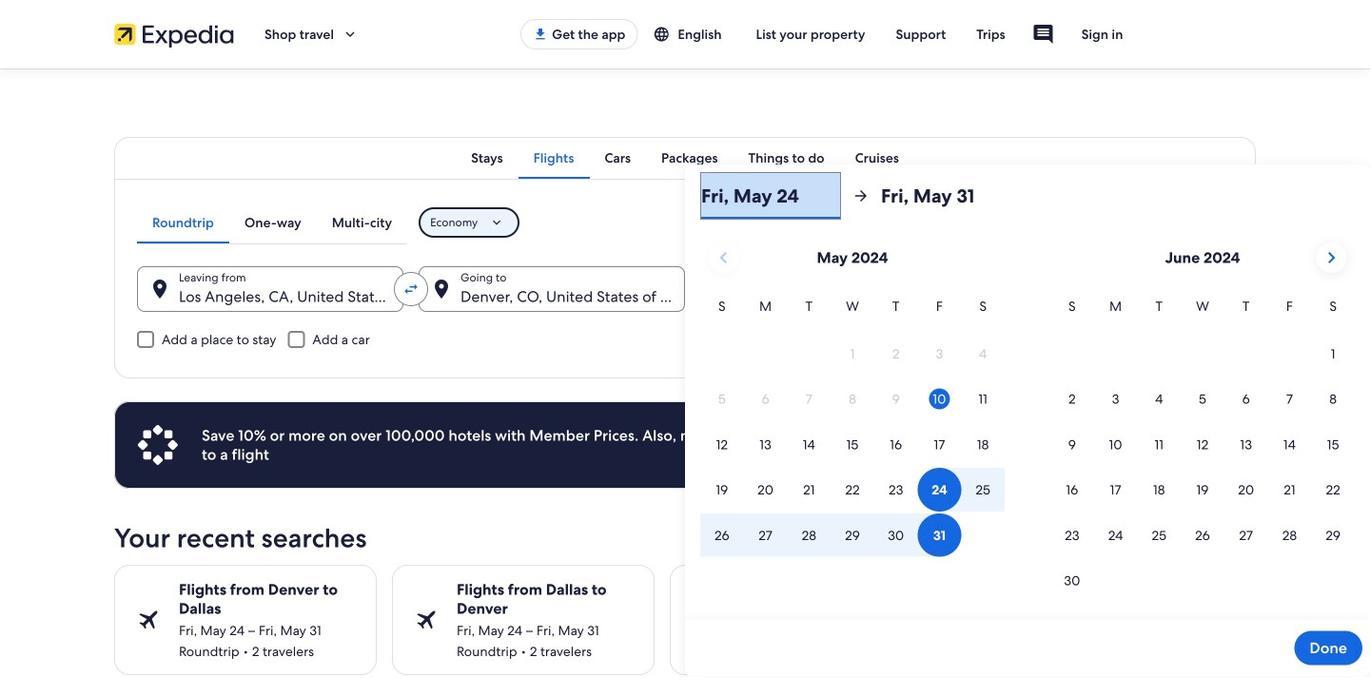 Task type: describe. For each thing, give the bounding box(es) containing it.
show next search image
[[1245, 609, 1268, 632]]

previous month image
[[712, 246, 735, 269]]

expedia logo image
[[114, 21, 234, 48]]

may 2024 element
[[700, 296, 1005, 559]]

communication center icon image
[[1032, 23, 1055, 46]]

swap origin and destination values image
[[403, 281, 420, 298]]

download the app button image
[[533, 27, 548, 42]]

4 flights image from the left
[[971, 609, 994, 632]]

3 flights image from the left
[[693, 609, 716, 632]]

next month image
[[1320, 246, 1343, 269]]

trailing image
[[342, 26, 359, 43]]

small image
[[653, 26, 670, 43]]



Task type: vqa. For each thing, say whether or not it's contained in the screenshot.
DD phone field
no



Task type: locate. For each thing, give the bounding box(es) containing it.
directional image
[[853, 187, 870, 205]]

main content
[[0, 69, 1370, 678]]

1 flights image from the left
[[137, 609, 160, 632]]

flights image
[[137, 609, 160, 632], [415, 609, 438, 632], [693, 609, 716, 632], [971, 609, 994, 632], [1249, 609, 1271, 632]]

june 2024 element
[[1051, 296, 1355, 605]]

2 flights image from the left
[[415, 609, 438, 632]]

tab list
[[114, 137, 1256, 179], [137, 202, 407, 244]]

5 flights image from the left
[[1249, 609, 1271, 632]]

application
[[700, 235, 1355, 605]]

1 vertical spatial tab list
[[137, 202, 407, 244]]

0 vertical spatial tab list
[[114, 137, 1256, 179]]



